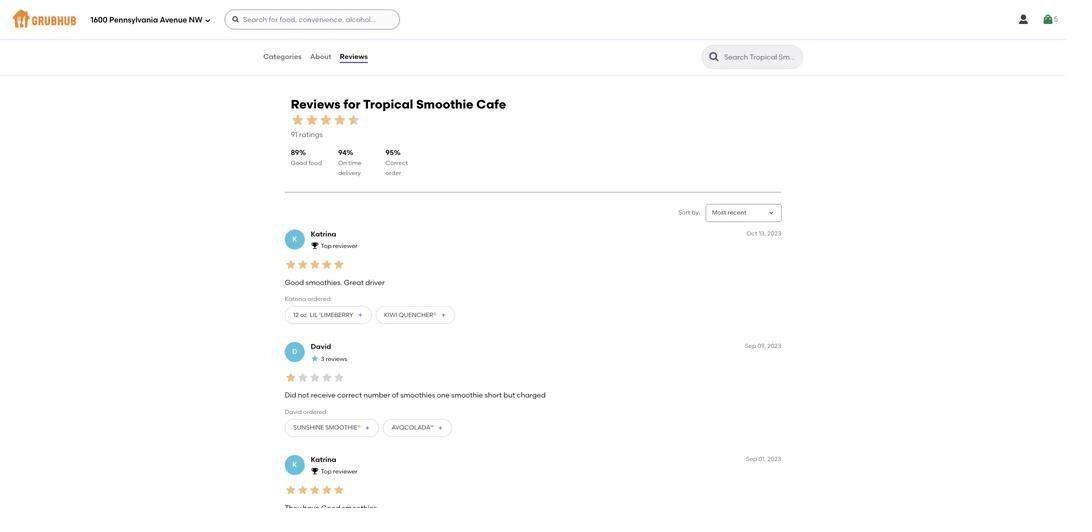Task type: vqa. For each thing, say whether or not it's contained in the screenshot.
2021
no



Task type: locate. For each thing, give the bounding box(es) containing it.
0 vertical spatial reviewer
[[333, 243, 358, 250]]

09,
[[758, 343, 766, 350]]

1 top reviewer from the top
[[321, 243, 358, 250]]

reviews up 91 ratings
[[291, 97, 341, 112]]

not
[[733, 34, 744, 41]]

0 vertical spatial k
[[293, 235, 297, 244]]

0 horizontal spatial svg image
[[232, 16, 240, 24]]

5
[[1055, 15, 1059, 23]]

david up 3
[[311, 343, 331, 352]]

top down sunshine smoothie®
[[321, 469, 332, 476]]

20–35 min $1.99 delivery
[[635, 34, 673, 50]]

ratings for 249 ratings
[[408, 45, 431, 53]]

reviewer up great
[[333, 243, 358, 250]]

20–35
[[277, 34, 295, 41], [635, 34, 653, 41]]

0 vertical spatial top reviewer
[[321, 243, 358, 250]]

trophy icon image up smoothies.
[[311, 242, 319, 250]]

plus icon image inside sunshine smoothie® button
[[365, 426, 371, 432]]

3 min from the left
[[654, 34, 665, 41]]

main navigation navigation
[[0, 0, 1067, 39]]

most recent
[[713, 210, 747, 217]]

by:
[[692, 210, 701, 217]]

2 horizontal spatial min
[[654, 34, 665, 41]]

driver
[[366, 279, 385, 287]]

trophy icon image
[[311, 242, 319, 250], [311, 468, 319, 476]]

2 vertical spatial katrina
[[311, 456, 336, 465]]

ratings
[[769, 34, 789, 41], [408, 45, 431, 53], [587, 45, 610, 53], [299, 131, 323, 139]]

avocolada™
[[392, 425, 434, 432]]

delivery right $2.99
[[473, 43, 495, 50]]

about button
[[310, 39, 332, 75]]

good up katrina ordered:
[[285, 279, 304, 287]]

ordered: up sunshine
[[303, 409, 328, 416]]

1 vertical spatial sep
[[746, 456, 758, 463]]

sep left 09,
[[745, 343, 757, 350]]

Sort by: field
[[713, 209, 747, 218]]

20–35 for $0.99
[[277, 34, 295, 41]]

1 vertical spatial katrina
[[285, 296, 306, 303]]

reviews inside button
[[340, 53, 368, 61]]

0 vertical spatial katrina
[[311, 230, 336, 239]]

time
[[349, 160, 362, 167]]

plus icon image right avocolada™ on the left
[[438, 426, 444, 432]]

sep
[[745, 343, 757, 350], [746, 456, 758, 463]]

2023
[[768, 230, 782, 237], [768, 343, 782, 350], [768, 456, 782, 463]]

kiwi
[[384, 312, 398, 319]]

top reviewer for sep 01, 2023
[[321, 469, 358, 476]]

min inside 20–35 min $1.99 delivery
[[654, 34, 665, 41]]

reviews for tropical smoothie cafe
[[291, 97, 506, 112]]

reviewer
[[333, 243, 358, 250], [333, 469, 358, 476]]

2023 for good smoothies. great driver
[[768, 230, 782, 237]]

12 oz. lil 'limeberry
[[293, 312, 353, 319]]

sort
[[679, 210, 691, 217]]

min inside 30–40 min $2.99 delivery
[[476, 34, 487, 41]]

ordered:
[[308, 296, 332, 303], [303, 409, 328, 416]]

95 correct order
[[386, 149, 408, 177]]

2 2023 from the top
[[768, 343, 782, 350]]

delivery up about
[[294, 43, 316, 50]]

top reviewer
[[321, 243, 358, 250], [321, 469, 358, 476]]

plus icon image right 'limeberry
[[357, 313, 363, 319]]

david down did
[[285, 409, 302, 416]]

reviews right about
[[340, 53, 368, 61]]

good down 89
[[291, 160, 307, 167]]

delivery for 20–35 min $0.99 delivery
[[294, 43, 316, 50]]

subscription pass image
[[277, 21, 288, 29]]

0 horizontal spatial 20–35
[[277, 34, 295, 41]]

reviews for reviews for tropical smoothie cafe
[[291, 97, 341, 112]]

plus icon image inside 'avocolada™' button
[[438, 426, 444, 432]]

2 vertical spatial 2023
[[768, 456, 782, 463]]

k for sep 01, 2023
[[293, 461, 297, 470]]

delivery inside 30–40 min $2.99 delivery
[[473, 43, 495, 50]]

david ordered:
[[285, 409, 328, 416]]

0 vertical spatial top
[[321, 243, 332, 250]]

20–35 up $1.99
[[635, 34, 653, 41]]

svg image right nw on the left top of the page
[[232, 16, 240, 24]]

svg image
[[1018, 14, 1030, 26], [232, 16, 240, 24]]

plus icon image right quencher®
[[441, 313, 447, 319]]

20–35 inside 20–35 min $1.99 delivery
[[635, 34, 653, 41]]

katrina down sunshine smoothie®
[[311, 456, 336, 465]]

1 vertical spatial 2023
[[768, 343, 782, 350]]

caret down icon image
[[768, 209, 776, 217]]

30–40 min $2.99 delivery
[[456, 34, 495, 50]]

trophy icon image for sep
[[311, 468, 319, 476]]

smoothies.
[[306, 279, 342, 287]]

categories button
[[263, 39, 302, 75]]

star icon image
[[391, 33, 399, 41], [399, 33, 407, 41], [407, 33, 415, 41], [415, 33, 423, 41], [423, 33, 431, 41], [570, 33, 578, 41], [578, 33, 586, 41], [586, 33, 594, 41], [594, 33, 602, 41], [594, 33, 602, 41], [602, 33, 610, 41], [291, 113, 305, 127], [305, 113, 319, 127], [319, 113, 333, 127], [333, 113, 347, 127], [347, 113, 361, 127], [347, 113, 361, 127], [285, 259, 297, 271], [297, 259, 309, 271], [309, 259, 321, 271], [321, 259, 333, 271], [333, 259, 345, 271], [311, 355, 319, 363], [285, 372, 297, 384], [297, 372, 309, 384], [309, 372, 321, 384], [321, 372, 333, 384], [333, 372, 345, 384], [285, 485, 297, 497], [297, 485, 309, 497], [309, 485, 321, 497], [321, 485, 333, 497], [333, 485, 345, 497]]

kiwi quencher®
[[384, 312, 437, 319]]

katrina up 12
[[285, 296, 306, 303]]

delivery inside 94 on time delivery
[[338, 170, 361, 177]]

sep 09, 2023
[[745, 343, 782, 350]]

1 horizontal spatial 20–35
[[635, 34, 653, 41]]

ordered: for smoothies.
[[308, 296, 332, 303]]

about
[[310, 53, 332, 61]]

0 vertical spatial ordered:
[[308, 296, 332, 303]]

delivery right $1.99
[[650, 43, 673, 50]]

1 vertical spatial top
[[321, 469, 332, 476]]

top reviewer up 'good smoothies. great driver'
[[321, 243, 358, 250]]

1 horizontal spatial min
[[476, 34, 487, 41]]

2023 right 09,
[[768, 343, 782, 350]]

2 top reviewer from the top
[[321, 469, 358, 476]]

k for oct 13, 2023
[[293, 235, 297, 244]]

30–40
[[456, 34, 474, 41]]

cafe
[[477, 97, 506, 112]]

categories
[[263, 53, 302, 61]]

1 vertical spatial trophy icon image
[[311, 468, 319, 476]]

13,
[[759, 230, 766, 237]]

1 k from the top
[[293, 235, 297, 244]]

min
[[296, 34, 307, 41], [476, 34, 487, 41], [654, 34, 665, 41]]

20–35 inside 20–35 min $0.99 delivery
[[277, 34, 295, 41]]

delivery inside 20–35 min $0.99 delivery
[[294, 43, 316, 50]]

david
[[311, 343, 331, 352], [285, 409, 302, 416]]

receive
[[311, 392, 336, 400]]

katrina ordered:
[[285, 296, 332, 303]]

2023 right 13,
[[768, 230, 782, 237]]

avenue
[[160, 15, 187, 24]]

1 20–35 from the left
[[277, 34, 295, 41]]

sep left 01,
[[746, 456, 758, 463]]

249 ratings
[[394, 45, 431, 53]]

1 horizontal spatial svg image
[[1043, 14, 1055, 26]]

0 vertical spatial sep
[[745, 343, 757, 350]]

2 k from the top
[[293, 461, 297, 470]]

0 vertical spatial david
[[311, 343, 331, 352]]

0 vertical spatial reviews
[[340, 53, 368, 61]]

svg image
[[1043, 14, 1055, 26], [205, 17, 211, 23]]

svg image left '5' button
[[1018, 14, 1030, 26]]

0 vertical spatial good
[[291, 160, 307, 167]]

for
[[344, 97, 361, 112]]

1 2023 from the top
[[768, 230, 782, 237]]

k
[[293, 235, 297, 244], [293, 461, 297, 470]]

0 horizontal spatial david
[[285, 409, 302, 416]]

min for 7 ratings
[[476, 34, 487, 41]]

charged
[[517, 392, 546, 400]]

plus icon image for 12 oz. lil 'limeberry
[[357, 313, 363, 319]]

plus icon image for avocolada™
[[438, 426, 444, 432]]

min inside 20–35 min $0.99 delivery
[[296, 34, 307, 41]]

reviewer for sep 01, 2023
[[333, 469, 358, 476]]

plus icon image inside 12 oz. lil 'limeberry button
[[357, 313, 363, 319]]

katrina up smoothies.
[[311, 230, 336, 239]]

reviewer down 'smoothie®'
[[333, 469, 358, 476]]

20–35 for $1.99
[[635, 34, 653, 41]]

1 min from the left
[[296, 34, 307, 41]]

top
[[321, 243, 332, 250], [321, 469, 332, 476]]

0 vertical spatial 2023
[[768, 230, 782, 237]]

1 vertical spatial ordered:
[[303, 409, 328, 416]]

search icon image
[[709, 51, 721, 63]]

0 vertical spatial trophy icon image
[[311, 242, 319, 250]]

1 top from the top
[[321, 243, 332, 250]]

1 vertical spatial reviews
[[291, 97, 341, 112]]

ratings right the "249"
[[408, 45, 431, 53]]

2023 right 01,
[[768, 456, 782, 463]]

2 reviewer from the top
[[333, 469, 358, 476]]

short
[[485, 392, 502, 400]]

ratings right 91
[[299, 131, 323, 139]]

delivery
[[294, 43, 316, 50], [473, 43, 495, 50], [650, 43, 673, 50], [338, 170, 361, 177]]

oz.
[[300, 312, 308, 319]]

smoothies
[[401, 392, 435, 400]]

ordered: up 12 oz. lil 'limeberry
[[308, 296, 332, 303]]

2 20–35 from the left
[[635, 34, 653, 41]]

2 top from the top
[[321, 469, 332, 476]]

1 trophy icon image from the top
[[311, 242, 319, 250]]

1 reviewer from the top
[[333, 243, 358, 250]]

2 trophy icon image from the top
[[311, 468, 319, 476]]

trophy icon image down sunshine
[[311, 468, 319, 476]]

1600 pennsylvania avenue nw
[[91, 15, 203, 24]]

1 vertical spatial david
[[285, 409, 302, 416]]

smoothie
[[452, 392, 483, 400]]

5 button
[[1043, 11, 1059, 29]]

ratings right 7
[[587, 45, 610, 53]]

91 ratings
[[291, 131, 323, 139]]

20–35 up $0.99
[[277, 34, 295, 41]]

delivery inside 20–35 min $1.99 delivery
[[650, 43, 673, 50]]

david for david
[[311, 343, 331, 352]]

plus icon image
[[357, 313, 363, 319], [441, 313, 447, 319], [365, 426, 371, 432], [438, 426, 444, 432]]

reviews
[[340, 53, 368, 61], [291, 97, 341, 112]]

correct
[[337, 392, 362, 400]]

2 min from the left
[[476, 34, 487, 41]]

'limeberry
[[320, 312, 353, 319]]

david for david ordered:
[[285, 409, 302, 416]]

1 horizontal spatial david
[[311, 343, 331, 352]]

3 2023 from the top
[[768, 456, 782, 463]]

top reviewer down 'smoothie®'
[[321, 469, 358, 476]]

delivery down time
[[338, 170, 361, 177]]

plus icon image right 'smoothie®'
[[365, 426, 371, 432]]

top up smoothies.
[[321, 243, 332, 250]]

1 vertical spatial top reviewer
[[321, 469, 358, 476]]

1 vertical spatial k
[[293, 461, 297, 470]]

1 vertical spatial reviewer
[[333, 469, 358, 476]]

plus icon image inside kiwi quencher® button
[[441, 313, 447, 319]]

249
[[394, 45, 406, 53]]

0 horizontal spatial min
[[296, 34, 307, 41]]



Task type: describe. For each thing, give the bounding box(es) containing it.
20–35 min $0.99 delivery
[[277, 34, 316, 50]]

not
[[298, 392, 309, 400]]

plus icon image for sunshine smoothie®
[[365, 426, 371, 432]]

sunshine smoothie®
[[293, 425, 361, 432]]

correct
[[386, 160, 408, 167]]

sort by:
[[679, 210, 701, 217]]

top for sep 01, 2023
[[321, 469, 332, 476]]

plus icon image for kiwi quencher®
[[441, 313, 447, 319]]

great
[[344, 279, 364, 287]]

wawa link
[[277, 7, 431, 19]]

ratings for 91 ratings
[[299, 131, 323, 139]]

oct 13, 2023
[[747, 230, 782, 237]]

did not receive correct number of smoothies   one smoothie short but charged
[[285, 392, 546, 400]]

7
[[581, 45, 585, 53]]

recent
[[728, 210, 747, 217]]

min for 249 ratings
[[296, 34, 307, 41]]

reviews
[[326, 356, 348, 363]]

not enough ratings
[[733, 34, 789, 41]]

top reviewer for oct 13, 2023
[[321, 243, 358, 250]]

oct
[[747, 230, 758, 237]]

enough
[[745, 34, 768, 41]]

$0.99
[[277, 43, 292, 50]]

tropical
[[363, 97, 414, 112]]

reviewer for oct 13, 2023
[[333, 243, 358, 250]]

of
[[392, 392, 399, 400]]

12 oz. lil 'limeberry button
[[285, 307, 372, 325]]

trophy icon image for oct
[[311, 242, 319, 250]]

$2.99
[[456, 43, 471, 50]]

wawa
[[277, 8, 303, 17]]

smoothie®
[[326, 425, 361, 432]]

3
[[321, 356, 325, 363]]

01,
[[759, 456, 766, 463]]

Search Tropical Smoothie Cafe  search field
[[724, 53, 800, 62]]

food
[[309, 160, 322, 167]]

number
[[364, 392, 390, 400]]

good inside 89 good food
[[291, 160, 307, 167]]

2023 for did not receive correct number of smoothies   one smoothie short but charged
[[768, 343, 782, 350]]

sep 01, 2023
[[746, 456, 782, 463]]

91
[[291, 131, 298, 139]]

kiwi quencher® button
[[376, 307, 455, 325]]

order
[[386, 170, 402, 177]]

ordered: for not
[[303, 409, 328, 416]]

on
[[338, 160, 347, 167]]

top for oct 13, 2023
[[321, 243, 332, 250]]

1 vertical spatial good
[[285, 279, 304, 287]]

delivery for 94 on time delivery
[[338, 170, 361, 177]]

one
[[437, 392, 450, 400]]

3 reviews
[[321, 356, 348, 363]]

lil
[[310, 312, 318, 319]]

89
[[291, 149, 299, 157]]

sep for david
[[745, 343, 757, 350]]

1600
[[91, 15, 108, 24]]

0 horizontal spatial svg image
[[205, 17, 211, 23]]

smoothie
[[416, 97, 474, 112]]

ratings for 7 ratings
[[587, 45, 610, 53]]

Search for food, convenience, alcohol... search field
[[225, 10, 400, 30]]

delivery for 20–35 min $1.99 delivery
[[650, 43, 673, 50]]

d
[[292, 348, 298, 357]]

but
[[504, 392, 515, 400]]

katrina for sep 01, 2023
[[311, 456, 336, 465]]

89 good food
[[291, 149, 322, 167]]

sunshine smoothie® button
[[285, 420, 379, 438]]

most
[[713, 210, 727, 217]]

sep for katrina
[[746, 456, 758, 463]]

bagels
[[292, 21, 311, 28]]

nw
[[189, 15, 203, 24]]

reviews button
[[340, 39, 369, 75]]

svg image inside '5' button
[[1043, 14, 1055, 26]]

katrina for oct 13, 2023
[[311, 230, 336, 239]]

94 on time delivery
[[338, 149, 362, 177]]

12
[[293, 312, 299, 319]]

$1.99
[[635, 43, 649, 50]]

ratings right enough on the right of page
[[769, 34, 789, 41]]

delivery for 30–40 min $2.99 delivery
[[473, 43, 495, 50]]

1 horizontal spatial svg image
[[1018, 14, 1030, 26]]

pennsylvania
[[109, 15, 158, 24]]

good smoothies. great driver
[[285, 279, 385, 287]]

quencher®
[[399, 312, 437, 319]]

reviews for reviews
[[340, 53, 368, 61]]

avocolada™ button
[[383, 420, 452, 438]]

95
[[386, 149, 394, 157]]

7 ratings
[[581, 45, 610, 53]]

did
[[285, 392, 296, 400]]

94
[[338, 149, 347, 157]]

sunshine
[[293, 425, 324, 432]]



